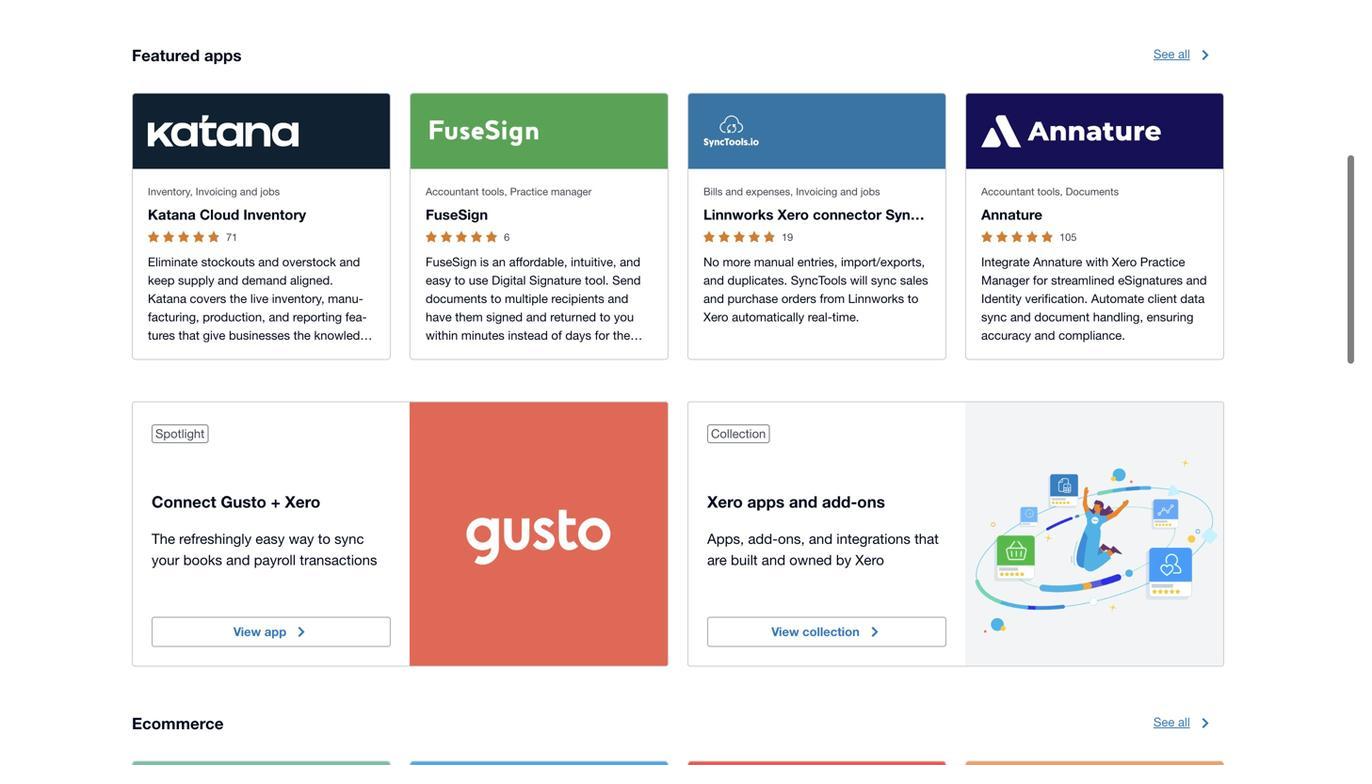 Task type: locate. For each thing, give the bounding box(es) containing it.
fusesign inside accountant tools, practice manager fusesign
[[426, 206, 488, 223]]

katana down keep
[[148, 291, 186, 306]]

of up legally
[[551, 328, 562, 343]]

fea
[[345, 310, 367, 324]]

2 see all link from the top
[[1154, 709, 1224, 739]]

apps up ons,
[[747, 493, 785, 512]]

overstock
[[282, 255, 336, 269]]

featured
[[132, 46, 200, 64]]

ensuring
[[1147, 310, 1194, 324]]

apps for featured
[[204, 46, 242, 64]]

0 horizontal spatial that
[[178, 328, 200, 343]]

1 vertical spatial easy
[[255, 531, 285, 547]]

1 see all from the top
[[1154, 46, 1190, 61]]

linnworks
[[703, 206, 774, 223], [848, 291, 904, 306]]

view collection
[[771, 625, 860, 639]]

0 horizontal spatial accountant
[[426, 185, 479, 198]]

synctools inside bills and expenses, invoicing and jobs linnworks xero connector synctools
[[886, 206, 954, 223]]

1 horizontal spatial invoicing
[[796, 185, 837, 198]]

more
[[723, 255, 751, 269]]

annature up integrate
[[981, 206, 1043, 223]]

0 vertical spatial that
[[178, 328, 200, 343]]

no more manual entries, import/exports, and duplicates. synctools will sync sales and purchase orders from linnworks to xero automatically real-time.
[[703, 255, 928, 324]]

0 vertical spatial easy
[[426, 273, 451, 288]]

xero up apps, at the right bottom of the page
[[707, 493, 743, 512]]

sync down identity
[[981, 310, 1007, 324]]

ecommerce
[[132, 714, 224, 733]]

1 vertical spatial of
[[456, 346, 467, 361]]

synctools up import/exports, at the top of the page
[[886, 206, 954, 223]]

accountant up the annature 'link'
[[981, 185, 1034, 198]]

jobs up 'inventory'
[[260, 185, 280, 198]]

purchase
[[728, 291, 778, 306]]

manual
[[754, 255, 794, 269]]

0 horizontal spatial view
[[233, 625, 261, 639]]

jobs inside bills and expenses, invoicing and jobs linnworks xero connector synctools
[[861, 185, 880, 198]]

instead
[[508, 328, 548, 343]]

for up binding in the top left of the page
[[595, 328, 610, 343]]

0 horizontal spatial tools,
[[482, 185, 507, 198]]

xero down "purchase"
[[703, 310, 728, 324]]

xero add ons illustration   grey background image
[[965, 403, 1223, 666]]

the refreshingly easy way to sync your books and payroll transactions
[[152, 531, 377, 569]]

1 vertical spatial katana
[[148, 291, 186, 306]]

2 vertical spatial of
[[588, 365, 599, 379]]

easy
[[426, 273, 451, 288], [255, 531, 285, 547]]

fusesign up use
[[426, 255, 477, 269]]

accountant up the fusesign link in the left of the page
[[426, 185, 479, 198]]

see for featured apps
[[1154, 46, 1175, 61]]

2 katana from the top
[[148, 291, 186, 306]]

sync inside the 'no more manual entries, import/exports, and duplicates. synctools will sync sales and purchase orders from linnworks to xero automatically real-time.'
[[871, 273, 897, 288]]

jobs
[[260, 185, 280, 198], [861, 185, 880, 198]]

ons,
[[778, 531, 805, 547]]

0 horizontal spatial invoicing
[[196, 185, 237, 198]]

linnworks down bills
[[703, 206, 774, 223]]

tools, for annature
[[1037, 185, 1063, 198]]

invoicing up the linnworks xero connector synctools link
[[796, 185, 837, 198]]

1 horizontal spatial easy
[[426, 273, 451, 288]]

0 horizontal spatial apps
[[204, 46, 242, 64]]

0 horizontal spatial easy
[[255, 531, 285, 547]]

xero inside bills and expenses, invoicing and jobs linnworks xero connector synctools
[[777, 206, 809, 223]]

invoicing
[[196, 185, 237, 198], [796, 185, 837, 198]]

real-
[[808, 310, 832, 324]]

add- up integrations at the right
[[822, 493, 857, 512]]

2 see from the top
[[1154, 715, 1175, 730]]

to left you
[[600, 310, 611, 324]]

to left use
[[454, 273, 465, 288]]

0 horizontal spatial sync
[[334, 531, 364, 547]]

jobs up 'connector'
[[861, 185, 880, 198]]

easy inside the refreshingly easy way to sync your books and payroll transactions
[[255, 531, 285, 547]]

xero down integrations at the right
[[855, 552, 884, 569]]

to down the sales
[[908, 291, 918, 306]]

compliance.
[[1059, 328, 1125, 343]]

right
[[274, 346, 298, 361]]

production,
[[203, 310, 265, 324]]

xero up "19"
[[777, 206, 809, 223]]

them
[[455, 310, 483, 324]]

sync up transactions
[[334, 531, 364, 547]]

that right integrations at the right
[[914, 531, 939, 547]]

linnworks inside bills and expenses, invoicing and jobs linnworks xero connector synctools
[[703, 206, 774, 223]]

all for featured apps
[[1178, 46, 1190, 61]]

xero right with at the right
[[1112, 255, 1137, 269]]

a left wide
[[515, 365, 521, 379]]

2 horizontal spatial sync
[[981, 310, 1007, 324]]

tools, up the fusesign link in the left of the page
[[482, 185, 507, 198]]

within
[[426, 328, 458, 343]]

katana
[[148, 206, 196, 223], [148, 291, 186, 306]]

tools, left documents
[[1037, 185, 1063, 198]]

0 vertical spatial linnworks
[[703, 206, 774, 223]]

accountant for annature
[[981, 185, 1034, 198]]

data
[[1180, 291, 1205, 306]]

1 horizontal spatial jobs
[[861, 185, 880, 198]]

1 jobs from the left
[[260, 185, 280, 198]]

transactions
[[300, 552, 377, 569]]

0 vertical spatial see all link
[[1154, 40, 1224, 70]]

0 horizontal spatial add-
[[748, 531, 778, 547]]

used
[[466, 365, 493, 379]]

1 horizontal spatial view
[[771, 625, 799, 639]]

1 vertical spatial practice
[[1140, 255, 1185, 269]]

accountant inside the accountant tools, documents annature
[[981, 185, 1034, 198]]

view
[[233, 625, 261, 639], [771, 625, 799, 639]]

0 horizontal spatial linnworks
[[703, 206, 774, 223]]

accountant
[[426, 185, 479, 198], [981, 185, 1034, 198]]

returned
[[550, 310, 596, 324]]

1 see from the top
[[1154, 46, 1175, 61]]

fusesign
[[426, 206, 488, 223], [426, 255, 477, 269]]

0 vertical spatial for
[[1033, 273, 1048, 288]]

practice up esignatures
[[1140, 255, 1185, 269]]

aligned.
[[290, 273, 333, 288]]

inventory,
[[272, 291, 324, 306]]

synctools
[[886, 206, 954, 223], [791, 273, 847, 288]]

0 vertical spatial see all
[[1154, 46, 1190, 61]]

the inside fusesign is an affordable, intuitive, and easy to use digital signature tool.  send documents to multiple recipients and have them signed and returned to you within minutes instead of days for the price of a stamp, it's legally binding and can be used for a wide range of signature requirements.
[[613, 328, 630, 343]]

connect
[[152, 493, 216, 512]]

1 vertical spatial see all link
[[1154, 709, 1224, 739]]

katana cloud inventory link
[[148, 206, 306, 223]]

tures
[[148, 310, 367, 343]]

signed
[[486, 310, 523, 324]]

and
[[240, 185, 257, 198], [726, 185, 743, 198], [840, 185, 858, 198], [258, 255, 279, 269], [339, 255, 360, 269], [620, 255, 640, 269], [218, 273, 238, 288], [703, 273, 724, 288], [1186, 273, 1207, 288], [608, 291, 628, 306], [703, 291, 724, 306], [269, 310, 289, 324], [526, 310, 547, 324], [1010, 310, 1031, 324], [1035, 328, 1055, 343], [623, 346, 643, 361], [789, 493, 818, 512], [809, 531, 833, 547], [226, 552, 250, 569], [762, 552, 785, 569]]

of up be
[[456, 346, 467, 361]]

will
[[850, 273, 868, 288]]

see all link for featured apps
[[1154, 40, 1224, 70]]

1 invoicing from the left
[[196, 185, 237, 198]]

1 see all link from the top
[[1154, 40, 1224, 70]]

0 horizontal spatial synctools
[[791, 273, 847, 288]]

all
[[1178, 46, 1190, 61], [1178, 715, 1190, 730]]

need
[[175, 346, 202, 361]]

+
[[271, 493, 280, 512]]

xero right + at left
[[285, 493, 320, 512]]

businesses
[[229, 328, 290, 343]]

easy inside fusesign is an affordable, intuitive, and easy to use digital signature tool.  send documents to multiple recipients and have them signed and returned to you within minutes instead of days for the price of a stamp, it's legally binding and can be used for a wide range of signature requirements.
[[426, 273, 451, 288]]

1 vertical spatial see all
[[1154, 715, 1190, 730]]

1 horizontal spatial tools,
[[1037, 185, 1063, 198]]

1 fusesign from the top
[[426, 206, 488, 223]]

jobs inside inventory, invoicing and jobs katana cloud inventory
[[260, 185, 280, 198]]

2 vertical spatial for
[[496, 365, 511, 379]]

0 horizontal spatial of
[[456, 346, 467, 361]]

with
[[1086, 255, 1108, 269]]

annature down the 105
[[1033, 255, 1082, 269]]

see for ecommerce
[[1154, 715, 1175, 730]]

integrate
[[981, 255, 1030, 269]]

view for gusto
[[233, 625, 261, 639]]

see all for featured apps
[[1154, 46, 1190, 61]]

0 horizontal spatial a
[[470, 346, 477, 361]]

linnworks down will
[[848, 291, 904, 306]]

by
[[836, 552, 851, 569]]

0 vertical spatial katana
[[148, 206, 196, 223]]

1 view from the left
[[233, 625, 261, 639]]

1 vertical spatial that
[[914, 531, 939, 547]]

0 vertical spatial see
[[1154, 46, 1175, 61]]

1 vertical spatial annature
[[1033, 255, 1082, 269]]

for up verification. on the top right of the page
[[1033, 273, 1048, 288]]

2 see all from the top
[[1154, 715, 1190, 730]]

1 katana from the top
[[148, 206, 196, 223]]

easy up documents
[[426, 273, 451, 288]]

0 vertical spatial fusesign
[[426, 206, 488, 223]]

0 horizontal spatial practice
[[510, 185, 548, 198]]

2 horizontal spatial for
[[1033, 273, 1048, 288]]

knowledge
[[314, 328, 374, 343]]

1 accountant from the left
[[426, 185, 479, 198]]

xero apps and add-ons
[[707, 493, 885, 512]]

0 vertical spatial synctools
[[886, 206, 954, 223]]

2 accountant from the left
[[981, 185, 1034, 198]]

0 vertical spatial sync
[[871, 273, 897, 288]]

annature
[[981, 206, 1043, 223], [1033, 255, 1082, 269]]

0 vertical spatial annature
[[981, 206, 1043, 223]]

gusto wayfinder tile image
[[410, 403, 668, 666]]

2 fusesign from the top
[[426, 255, 477, 269]]

1 horizontal spatial linnworks
[[848, 291, 904, 306]]

accountant inside accountant tools, practice manager fusesign
[[426, 185, 479, 198]]

0 horizontal spatial jobs
[[260, 185, 280, 198]]

add- up built in the right of the page
[[748, 531, 778, 547]]

xero inside apps, add-ons, and integrations that are built and owned by xero
[[855, 552, 884, 569]]

1 horizontal spatial that
[[914, 531, 939, 547]]

0 vertical spatial apps
[[204, 46, 242, 64]]

1 vertical spatial fusesign
[[426, 255, 477, 269]]

the up production,
[[230, 291, 247, 306]]

to down give
[[205, 346, 216, 361]]

price
[[426, 346, 453, 361]]

19
[[782, 231, 793, 243]]

1 vertical spatial see
[[1154, 715, 1175, 730]]

2 horizontal spatial of
[[588, 365, 599, 379]]

1 horizontal spatial sync
[[871, 273, 897, 288]]

keep
[[148, 273, 175, 288]]

days
[[565, 328, 591, 343]]

1 vertical spatial linnworks
[[848, 291, 904, 306]]

it's
[[521, 346, 537, 361]]

apps right featured
[[204, 46, 242, 64]]

inventory
[[243, 206, 306, 223]]

app
[[264, 625, 286, 639]]

tools, inside the accountant tools, documents annature
[[1037, 185, 1063, 198]]

signature
[[529, 273, 581, 288]]

0 vertical spatial add-
[[822, 493, 857, 512]]

0 vertical spatial of
[[551, 328, 562, 343]]

practice inside integrate annature with xero practice manager for streamlined esignatures and identity verification. automate client data sync and document handling, ensuring accuracy and compliance.
[[1140, 255, 1185, 269]]

a up used
[[470, 346, 477, 361]]

view left app
[[233, 625, 261, 639]]

1 vertical spatial sync
[[981, 310, 1007, 324]]

katana down inventory,
[[148, 206, 196, 223]]

binding
[[579, 346, 619, 361]]

way
[[289, 531, 314, 547]]

for down "stamp,"
[[496, 365, 511, 379]]

1 vertical spatial a
[[515, 365, 521, 379]]

fusesign up is
[[426, 206, 488, 223]]

live
[[250, 291, 268, 306]]

2 vertical spatial sync
[[334, 531, 364, 547]]

easy up payroll
[[255, 531, 285, 547]]

1 vertical spatial synctools
[[791, 273, 847, 288]]

fusesign app logo image
[[426, 115, 542, 147]]

see all link for ecommerce
[[1154, 709, 1224, 739]]

1 horizontal spatial synctools
[[886, 206, 954, 223]]

xero
[[777, 206, 809, 223], [1112, 255, 1137, 269], [703, 310, 728, 324], [285, 493, 320, 512], [707, 493, 743, 512], [855, 552, 884, 569]]

sync down import/exports, at the top of the page
[[871, 273, 897, 288]]

1 vertical spatial all
[[1178, 715, 1190, 730]]

for
[[1033, 273, 1048, 288], [595, 328, 610, 343], [496, 365, 511, 379]]

of down binding in the top left of the page
[[588, 365, 599, 379]]

0 vertical spatial a
[[470, 346, 477, 361]]

2 all from the top
[[1178, 715, 1190, 730]]

import/exports,
[[841, 255, 925, 269]]

0 vertical spatial all
[[1178, 46, 1190, 61]]

automate
[[1091, 291, 1144, 306]]

automatically
[[732, 310, 804, 324]]

practice left "manager"
[[510, 185, 548, 198]]

tools, for fusesign
[[482, 185, 507, 198]]

1 tools, from the left
[[482, 185, 507, 198]]

1 vertical spatial add-
[[748, 531, 778, 547]]

2 tools, from the left
[[1037, 185, 1063, 198]]

1 horizontal spatial apps
[[747, 493, 785, 512]]

that up need
[[178, 328, 200, 343]]

see all link
[[1154, 40, 1224, 70], [1154, 709, 1224, 739]]

invoicing up cloud
[[196, 185, 237, 198]]

2 view from the left
[[771, 625, 799, 639]]

1 horizontal spatial practice
[[1140, 255, 1185, 269]]

identity
[[981, 291, 1022, 306]]

1 all from the top
[[1178, 46, 1190, 61]]

the down you
[[613, 328, 630, 343]]

2 invoicing from the left
[[796, 185, 837, 198]]

tools, inside accountant tools, practice manager fusesign
[[482, 185, 507, 198]]

view for apps
[[771, 625, 799, 639]]

sync inside the refreshingly easy way to sync your books and payroll transactions
[[334, 531, 364, 547]]

see all
[[1154, 46, 1190, 61], [1154, 715, 1190, 730]]

1 vertical spatial for
[[595, 328, 610, 343]]

have
[[426, 310, 452, 324]]

to right way
[[318, 531, 331, 547]]

apps
[[204, 46, 242, 64], [747, 493, 785, 512]]

the
[[152, 531, 175, 547]]

1 vertical spatial apps
[[747, 493, 785, 512]]

synctools down entries,
[[791, 273, 847, 288]]

1 horizontal spatial accountant
[[981, 185, 1034, 198]]

2 jobs from the left
[[861, 185, 880, 198]]

0 vertical spatial practice
[[510, 185, 548, 198]]

inventory, invoicing and jobs katana cloud inventory
[[148, 185, 306, 223]]

the
[[230, 291, 247, 306], [293, 328, 311, 343], [613, 328, 630, 343], [253, 346, 270, 361]]

view left collection
[[771, 625, 799, 639]]



Task type: vqa. For each thing, say whether or not it's contained in the screenshot.


Task type: describe. For each thing, give the bounding box(es) containing it.
integrate annature with xero practice manager for streamlined esignatures and identity verification. automate client data sync and document handling, ensuring accuracy and compliance.
[[981, 255, 1207, 343]]

1 horizontal spatial add-
[[822, 493, 857, 512]]

1 horizontal spatial of
[[551, 328, 562, 343]]

annature app logo image
[[981, 115, 1161, 147]]

reporting
[[293, 310, 342, 324]]

spotlight
[[155, 426, 205, 441]]

minutes
[[461, 328, 505, 343]]

refreshingly
[[179, 531, 252, 547]]

owned
[[789, 552, 832, 569]]

to up signed
[[491, 291, 501, 306]]

to inside eliminate stockouts and overstock and keep supply and demand aligned. katana covers the live inventory, manu facturing, production, and reporting fea tures that give businesses the knowledge they need to make the right decisions.
[[205, 346, 216, 361]]

that inside apps, add-ons, and integrations that are built and owned by xero
[[914, 531, 939, 547]]

linnworks inside the 'no more manual entries, import/exports, and duplicates. synctools will sync sales and purchase orders from linnworks to xero automatically real-time.'
[[848, 291, 904, 306]]

apps for xero
[[747, 493, 785, 512]]

built
[[731, 552, 758, 569]]

expenses,
[[746, 185, 793, 198]]

accountant tools, practice manager fusesign
[[426, 185, 592, 223]]

view app link
[[152, 617, 391, 647]]

to inside the 'no more manual entries, import/exports, and duplicates. synctools will sync sales and purchase orders from linnworks to xero automatically real-time.'
[[908, 291, 918, 306]]

the down reporting
[[293, 328, 311, 343]]

accountant tools, documents annature
[[981, 185, 1119, 223]]

document
[[1034, 310, 1090, 324]]

multiple
[[505, 291, 548, 306]]

range
[[554, 365, 585, 379]]

inventory,
[[148, 185, 193, 198]]

sync inside integrate annature with xero practice manager for streamlined esignatures and identity verification. automate client data sync and document handling, ensuring accuracy and compliance.
[[981, 310, 1007, 324]]

xero inside the 'no more manual entries, import/exports, and duplicates. synctools will sync sales and purchase orders from linnworks to xero automatically real-time.'
[[703, 310, 728, 324]]

to inside the refreshingly easy way to sync your books and payroll transactions
[[318, 531, 331, 547]]

supply
[[178, 273, 214, 288]]

add- inside apps, add-ons, and integrations that are built and owned by xero
[[748, 531, 778, 547]]

katana inside inventory, invoicing and jobs katana cloud inventory
[[148, 206, 196, 223]]

duplicates.
[[728, 273, 787, 288]]

invoicing inside bills and expenses, invoicing and jobs linnworks xero connector synctools
[[796, 185, 837, 198]]

katana cloud inventory app logo image
[[148, 115, 299, 147]]

fusesign link
[[426, 206, 488, 223]]

entries,
[[797, 255, 838, 269]]

for inside integrate annature with xero practice manager for streamlined esignatures and identity verification. automate client data sync and document handling, ensuring accuracy and compliance.
[[1033, 273, 1048, 288]]

books
[[183, 552, 222, 569]]

see all for ecommerce
[[1154, 715, 1190, 730]]

manager
[[981, 273, 1030, 288]]

annature inside integrate annature with xero practice manager for streamlined esignatures and identity verification. automate client data sync and document handling, ensuring accuracy and compliance.
[[1033, 255, 1082, 269]]

all for ecommerce
[[1178, 715, 1190, 730]]

from
[[820, 291, 845, 306]]

client
[[1148, 291, 1177, 306]]

and inside inventory, invoicing and jobs katana cloud inventory
[[240, 185, 257, 198]]

digital
[[492, 273, 526, 288]]

make
[[220, 346, 249, 361]]

fusesign inside fusesign is an affordable, intuitive, and easy to use digital signature tool.  send documents to multiple recipients and have them signed and returned to you within minutes instead of days for the price of a stamp, it's legally binding and can be used for a wide range of signature requirements.
[[426, 255, 477, 269]]

can
[[426, 365, 446, 379]]

time.
[[832, 310, 859, 324]]

1 horizontal spatial a
[[515, 365, 521, 379]]

they
[[148, 346, 171, 361]]

gusto
[[221, 493, 266, 512]]

105
[[1060, 231, 1077, 243]]

esignatures
[[1118, 273, 1183, 288]]

xero inside integrate annature with xero practice manager for streamlined esignatures and identity verification. automate client data sync and document handling, ensuring accuracy and compliance.
[[1112, 255, 1137, 269]]

documents
[[426, 291, 487, 306]]

cloud
[[200, 206, 239, 223]]

stamp,
[[480, 346, 518, 361]]

connector
[[813, 206, 882, 223]]

connect gusto + xero
[[152, 493, 320, 512]]

view app
[[233, 625, 286, 639]]

legally
[[541, 346, 575, 361]]

requirements.
[[426, 383, 501, 398]]

facturing,
[[148, 291, 363, 324]]

is
[[480, 255, 489, 269]]

use
[[469, 273, 488, 288]]

send
[[612, 273, 641, 288]]

fusesign is an affordable, intuitive, and easy to use digital signature tool.  send documents to multiple recipients and have them signed and returned to you within minutes instead of days for the price of a stamp, it's legally binding and can be used for a wide range of signature requirements.
[[426, 255, 653, 398]]

that inside eliminate stockouts and overstock and keep supply and demand aligned. katana covers the live inventory, manu facturing, production, and reporting fea tures that give businesses the knowledge they need to make the right decisions.
[[178, 328, 200, 343]]

ons
[[857, 493, 885, 512]]

the down businesses
[[253, 346, 270, 361]]

affordable,
[[509, 255, 567, 269]]

0 horizontal spatial for
[[496, 365, 511, 379]]

71
[[226, 231, 238, 243]]

verification.
[[1025, 291, 1088, 306]]

katana inside eliminate stockouts and overstock and keep supply and demand aligned. katana covers the live inventory, manu facturing, production, and reporting fea tures that give businesses the knowledge they need to make the right decisions.
[[148, 291, 186, 306]]

you
[[614, 310, 634, 324]]

intuitive,
[[571, 255, 616, 269]]

invoicing inside inventory, invoicing and jobs katana cloud inventory
[[196, 185, 237, 198]]

orders
[[781, 291, 816, 306]]

apps,
[[707, 531, 744, 547]]

view collection link
[[707, 617, 946, 647]]

be
[[449, 365, 463, 379]]

annature link
[[981, 206, 1043, 223]]

stockouts
[[201, 255, 255, 269]]

manu
[[328, 291, 363, 306]]

accountant for fusesign
[[426, 185, 479, 198]]

1 horizontal spatial for
[[595, 328, 610, 343]]

handling,
[[1093, 310, 1143, 324]]

collection
[[802, 625, 860, 639]]

are
[[707, 552, 727, 569]]

decisions.
[[301, 346, 357, 361]]

synctools inside the 'no more manual entries, import/exports, and duplicates. synctools will sync sales and purchase orders from linnworks to xero automatically real-time.'
[[791, 273, 847, 288]]

demand
[[242, 273, 287, 288]]

and inside the refreshingly easy way to sync your books and payroll transactions
[[226, 552, 250, 569]]

bills
[[703, 185, 723, 198]]

featured apps
[[132, 46, 242, 64]]

linnworks synctools logo image
[[703, 115, 759, 147]]

annature inside the accountant tools, documents annature
[[981, 206, 1043, 223]]

apps, add-ons, and integrations that are built and owned by xero
[[707, 531, 939, 569]]

an
[[492, 255, 506, 269]]

practice inside accountant tools, practice manager fusesign
[[510, 185, 548, 198]]

integrations
[[837, 531, 911, 547]]

no
[[703, 255, 719, 269]]

manager
[[551, 185, 592, 198]]



